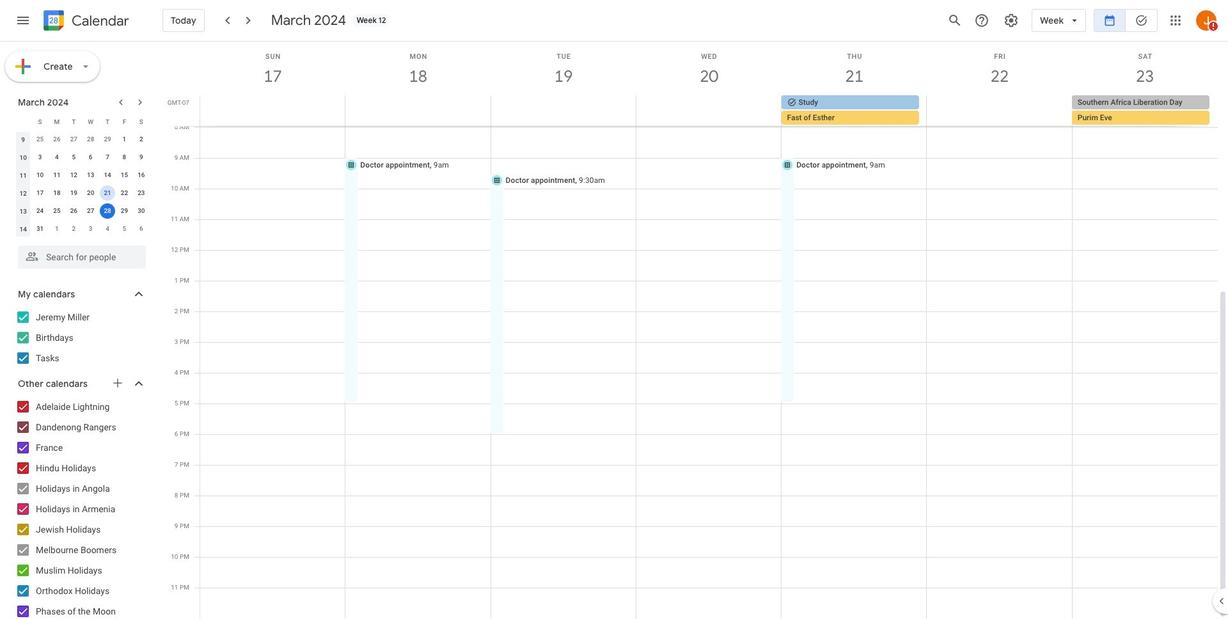 Task type: vqa. For each thing, say whether or not it's contained in the screenshot.
14 element
yes



Task type: describe. For each thing, give the bounding box(es) containing it.
26 element
[[66, 203, 81, 219]]

march 2024 grid
[[12, 113, 150, 238]]

february 26 element
[[49, 132, 65, 147]]

31 element
[[32, 221, 48, 237]]

column header inside march 2024 grid
[[15, 113, 32, 130]]

25 element
[[49, 203, 65, 219]]

april 2 element
[[66, 221, 81, 237]]

7 element
[[100, 150, 115, 165]]

february 25 element
[[32, 132, 48, 147]]

23 element
[[134, 186, 149, 201]]

24 element
[[32, 203, 48, 219]]

Search for people text field
[[26, 246, 138, 269]]

11 element
[[49, 168, 65, 183]]

heading inside calendar element
[[69, 13, 129, 28]]

5 element
[[66, 150, 81, 165]]

april 3 element
[[83, 221, 98, 237]]

add other calendars image
[[111, 377, 124, 390]]

my calendars list
[[3, 307, 159, 368]]

14 element
[[100, 168, 115, 183]]

february 29 element
[[100, 132, 115, 147]]

16 element
[[134, 168, 149, 183]]

3 element
[[32, 150, 48, 165]]

april 5 element
[[117, 221, 132, 237]]

2 element
[[134, 132, 149, 147]]

21 element
[[100, 186, 115, 201]]

27 element
[[83, 203, 98, 219]]

4 element
[[49, 150, 65, 165]]

april 4 element
[[100, 221, 115, 237]]

28, today element
[[100, 203, 115, 219]]

row group inside march 2024 grid
[[15, 130, 150, 238]]

9 element
[[134, 150, 149, 165]]



Task type: locate. For each thing, give the bounding box(es) containing it.
main drawer image
[[15, 13, 31, 28]]

12 element
[[66, 168, 81, 183]]

29 element
[[117, 203, 132, 219]]

april 1 element
[[49, 221, 65, 237]]

row group
[[15, 130, 150, 238]]

18 element
[[49, 186, 65, 201]]

grid
[[164, 42, 1228, 619]]

19 element
[[66, 186, 81, 201]]

None search field
[[0, 241, 159, 269]]

8 element
[[117, 150, 132, 165]]

1 element
[[117, 132, 132, 147]]

cell
[[200, 95, 346, 126], [346, 95, 491, 126], [491, 95, 636, 126], [636, 95, 781, 126], [781, 95, 927, 126], [927, 95, 1072, 126], [1072, 95, 1217, 126], [99, 184, 116, 202], [99, 202, 116, 220]]

17 element
[[32, 186, 48, 201]]

10 element
[[32, 168, 48, 183]]

13 element
[[83, 168, 98, 183]]

april 6 element
[[134, 221, 149, 237]]

settings menu image
[[1004, 13, 1019, 28]]

6 element
[[83, 150, 98, 165]]

30 element
[[134, 203, 149, 219]]

other calendars list
[[3, 397, 159, 619]]

february 27 element
[[66, 132, 81, 147]]

calendar element
[[41, 8, 129, 36]]

22 element
[[117, 186, 132, 201]]

february 28 element
[[83, 132, 98, 147]]

row
[[194, 95, 1228, 126], [15, 113, 150, 130], [15, 130, 150, 148], [15, 148, 150, 166], [15, 166, 150, 184], [15, 184, 150, 202], [15, 202, 150, 220], [15, 220, 150, 238]]

column header
[[15, 113, 32, 130]]

15 element
[[117, 168, 132, 183]]

20 element
[[83, 186, 98, 201]]

heading
[[69, 13, 129, 28]]



